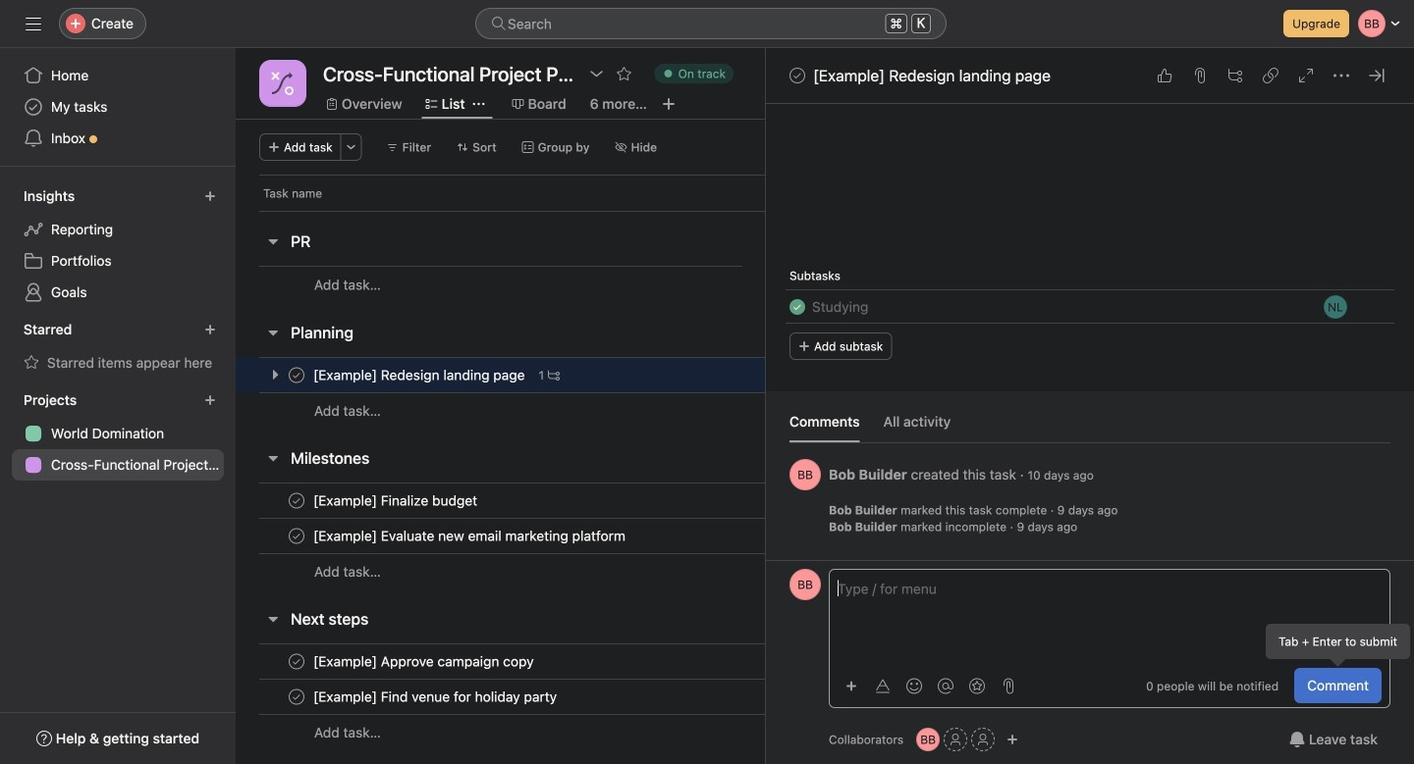 Task type: locate. For each thing, give the bounding box(es) containing it.
2 mark complete image from the top
[[285, 525, 308, 548]]

1 vertical spatial collapse task list for this group image
[[265, 612, 281, 627]]

mark complete image inside [example] find venue for holiday party cell
[[285, 686, 308, 709]]

collapse task list for this group image up expand subtask list for the task [example] redesign landing page icon
[[265, 325, 281, 341]]

new insights image
[[204, 191, 216, 202]]

task name text field inside [example] approve campaign copy cell
[[309, 653, 540, 672]]

0 vertical spatial collapse task list for this group image
[[265, 325, 281, 341]]

1 task name text field from the top
[[309, 366, 531, 385]]

1 vertical spatial mark complete image
[[285, 364, 308, 387]]

[example] finalize budget cell
[[236, 483, 766, 519]]

copy task link image
[[1263, 68, 1279, 83]]

mark complete image for [example] evaluate new email marketing platform cell
[[285, 525, 308, 548]]

0 vertical spatial task name text field
[[309, 366, 531, 385]]

1 vertical spatial collapse task list for this group image
[[265, 451, 281, 466]]

0 vertical spatial collapse task list for this group image
[[265, 234, 281, 249]]

1 task name text field from the top
[[309, 491, 483, 511]]

mark complete image inside [example] evaluate new email marketing platform cell
[[285, 525, 308, 548]]

0 vertical spatial mark complete checkbox
[[285, 364, 308, 387]]

tooltip
[[1267, 626, 1409, 665]]

mark complete image for [example] finalize budget cell
[[285, 490, 308, 513]]

1 vertical spatial mark complete checkbox
[[285, 651, 308, 674]]

None text field
[[318, 56, 579, 91]]

tab actions image
[[473, 98, 485, 110]]

global element
[[0, 48, 236, 166]]

1 subtask image
[[548, 370, 560, 381]]

0 vertical spatial mark complete checkbox
[[786, 64, 809, 87]]

1 open user profile image from the top
[[790, 460, 821, 491]]

mark complete image
[[285, 490, 308, 513], [285, 525, 308, 548], [285, 651, 308, 674], [285, 686, 308, 709]]

1 vertical spatial open user profile image
[[790, 570, 821, 601]]

1 vertical spatial mark complete checkbox
[[285, 490, 308, 513]]

mark complete image inside [example] finalize budget cell
[[285, 490, 308, 513]]

2 collapse task list for this group image from the top
[[265, 451, 281, 466]]

Mark complete checkbox
[[285, 364, 308, 387], [285, 490, 308, 513], [285, 525, 308, 548]]

2 task name text field from the top
[[309, 688, 563, 708]]

row
[[236, 175, 839, 211], [259, 210, 766, 212], [236, 266, 955, 303], [236, 393, 955, 429], [236, 483, 955, 519], [236, 518, 955, 555], [236, 554, 955, 590], [236, 644, 955, 681], [236, 680, 955, 716], [236, 715, 955, 751]]

2 vertical spatial task name text field
[[309, 653, 540, 672]]

list item
[[766, 290, 1414, 325]]

mark complete checkbox inside [example] approve campaign copy cell
[[285, 651, 308, 674]]

header next steps tree grid
[[236, 644, 955, 751]]

add items to starred image
[[204, 324, 216, 336]]

projects element
[[0, 383, 236, 485]]

task name text field inside [example] find venue for holiday party cell
[[309, 688, 563, 708]]

collapse task list for this group image
[[265, 325, 281, 341], [265, 451, 281, 466]]

Task name text field
[[309, 366, 531, 385], [309, 527, 631, 546], [309, 653, 540, 672]]

[example] approve campaign copy cell
[[236, 644, 766, 681]]

insights element
[[0, 179, 236, 312]]

task name text field inside [example] evaluate new email marketing platform cell
[[309, 527, 631, 546]]

1 collapse task list for this group image from the top
[[265, 325, 281, 341]]

0 vertical spatial mark complete image
[[786, 64, 809, 87]]

add tab image
[[661, 96, 677, 112]]

collapse task list for this group image for task name text field within [example] finalize budget cell
[[265, 451, 281, 466]]

3 task name text field from the top
[[309, 653, 540, 672]]

main content
[[766, 0, 1414, 561]]

toolbar inside [example] redesign landing page dialog
[[838, 672, 1022, 701]]

4 mark complete image from the top
[[285, 686, 308, 709]]

mark complete image inside [example] approve campaign copy cell
[[285, 651, 308, 674]]

at mention image
[[938, 679, 953, 695]]

2 open user profile image from the top
[[790, 570, 821, 601]]

mark complete checkbox inside [example] finalize budget cell
[[285, 490, 308, 513]]

Mark complete checkbox
[[786, 64, 809, 87], [285, 651, 308, 674], [285, 686, 308, 709]]

1 mark complete checkbox from the top
[[285, 364, 308, 387]]

mark complete checkbox inside [example] redesign landing page cell
[[285, 364, 308, 387]]

Task Name text field
[[812, 297, 868, 318]]

task name text field for mark complete icon within the [example] evaluate new email marketing platform cell
[[309, 527, 631, 546]]

mark complete image
[[786, 64, 809, 87], [285, 364, 308, 387]]

add or remove collaborators image
[[1007, 735, 1018, 746]]

mark complete checkbox inside [example] evaluate new email marketing platform cell
[[285, 525, 308, 548]]

formatting image
[[875, 679, 891, 695]]

None field
[[475, 8, 947, 39]]

2 vertical spatial mark complete checkbox
[[285, 686, 308, 709]]

open user profile image
[[790, 460, 821, 491], [790, 570, 821, 601]]

1 vertical spatial task name text field
[[309, 527, 631, 546]]

insert an object image
[[845, 681, 857, 693]]

header milestones tree grid
[[236, 483, 955, 590]]

tab list inside [example] redesign landing page dialog
[[790, 411, 1390, 444]]

0 vertical spatial task name text field
[[309, 491, 483, 511]]

toolbar
[[838, 672, 1022, 701]]

0 likes. click to like this task image
[[1157, 68, 1172, 83]]

2 mark complete checkbox from the top
[[285, 490, 308, 513]]

description document
[[768, 66, 1390, 184]]

Task name text field
[[309, 491, 483, 511], [309, 688, 563, 708]]

task name text field inside [example] finalize budget cell
[[309, 491, 483, 511]]

mark complete checkbox for task name text field within [example] finalize budget cell
[[285, 490, 308, 513]]

add or remove collaborators image
[[916, 729, 940, 752]]

3 mark complete checkbox from the top
[[285, 525, 308, 548]]

2 vertical spatial mark complete checkbox
[[285, 525, 308, 548]]

Search tasks, projects, and more text field
[[475, 8, 947, 39]]

3 mark complete image from the top
[[285, 651, 308, 674]]

tab list
[[790, 411, 1390, 444]]

mark complete checkbox inside [example] find venue for holiday party cell
[[285, 686, 308, 709]]

1 mark complete image from the top
[[285, 490, 308, 513]]

mark complete checkbox for [example] find venue for holiday party cell
[[285, 686, 308, 709]]

collapse task list for this group image down expand subtask list for the task [example] redesign landing page icon
[[265, 451, 281, 466]]

1 vertical spatial task name text field
[[309, 688, 563, 708]]

show options image
[[589, 66, 604, 82]]

1 horizontal spatial mark complete image
[[786, 64, 809, 87]]

2 task name text field from the top
[[309, 527, 631, 546]]

0 vertical spatial open user profile image
[[790, 460, 821, 491]]

collapse task list for this group image
[[265, 234, 281, 249], [265, 612, 281, 627]]

0 horizontal spatial mark complete image
[[285, 364, 308, 387]]



Task type: vqa. For each thing, say whether or not it's contained in the screenshot.
New project or portfolio icon on the left of the page
yes



Task type: describe. For each thing, give the bounding box(es) containing it.
new project or portfolio image
[[204, 395, 216, 407]]

2 collapse task list for this group image from the top
[[265, 612, 281, 627]]

close details image
[[1369, 68, 1385, 83]]

header planning tree grid
[[236, 357, 955, 429]]

[example] redesign landing page dialog
[[766, 0, 1414, 765]]

hide sidebar image
[[26, 16, 41, 31]]

task name text field for mark complete icon within [example] approve campaign copy cell
[[309, 653, 540, 672]]

mark complete image inside [example] redesign landing page cell
[[285, 364, 308, 387]]

mark complete image for [example] find venue for holiday party cell
[[285, 686, 308, 709]]

starred element
[[0, 312, 236, 383]]

task name text field for [example] find venue for holiday party cell
[[309, 688, 563, 708]]

emoji image
[[906, 679, 922, 695]]

toggle assignee popover image
[[1324, 296, 1347, 319]]

task name text field for [example] finalize budget cell
[[309, 491, 483, 511]]

more actions image
[[345, 141, 357, 153]]

line_and_symbols image
[[271, 72, 295, 95]]

mark complete checkbox for [example] approve campaign copy cell
[[285, 651, 308, 674]]

more actions for this task image
[[1334, 68, 1349, 83]]

completed image
[[786, 296, 809, 319]]

expand subtask list for the task [example] redesign landing page image
[[267, 367, 283, 383]]

Completed checkbox
[[786, 296, 809, 319]]

mark complete image for [example] approve campaign copy cell
[[285, 651, 308, 674]]

add to starred image
[[616, 66, 632, 82]]

[example] evaluate new email marketing platform cell
[[236, 518, 766, 555]]

[example] find venue for holiday party cell
[[236, 680, 766, 716]]

collapse task list for this group image for mark complete checkbox inside the [example] redesign landing page cell
[[265, 325, 281, 341]]

1 collapse task list for this group image from the top
[[265, 234, 281, 249]]

[example] redesign landing page cell
[[236, 357, 766, 394]]

attachments: add a file to this task, [example] redesign landing page image
[[1192, 68, 1208, 83]]

task name text field inside [example] redesign landing page cell
[[309, 366, 531, 385]]

mark complete checkbox for task name text box inside [example] evaluate new email marketing platform cell
[[285, 525, 308, 548]]

full screen image
[[1298, 68, 1314, 83]]

add subtask image
[[1227, 68, 1243, 83]]



